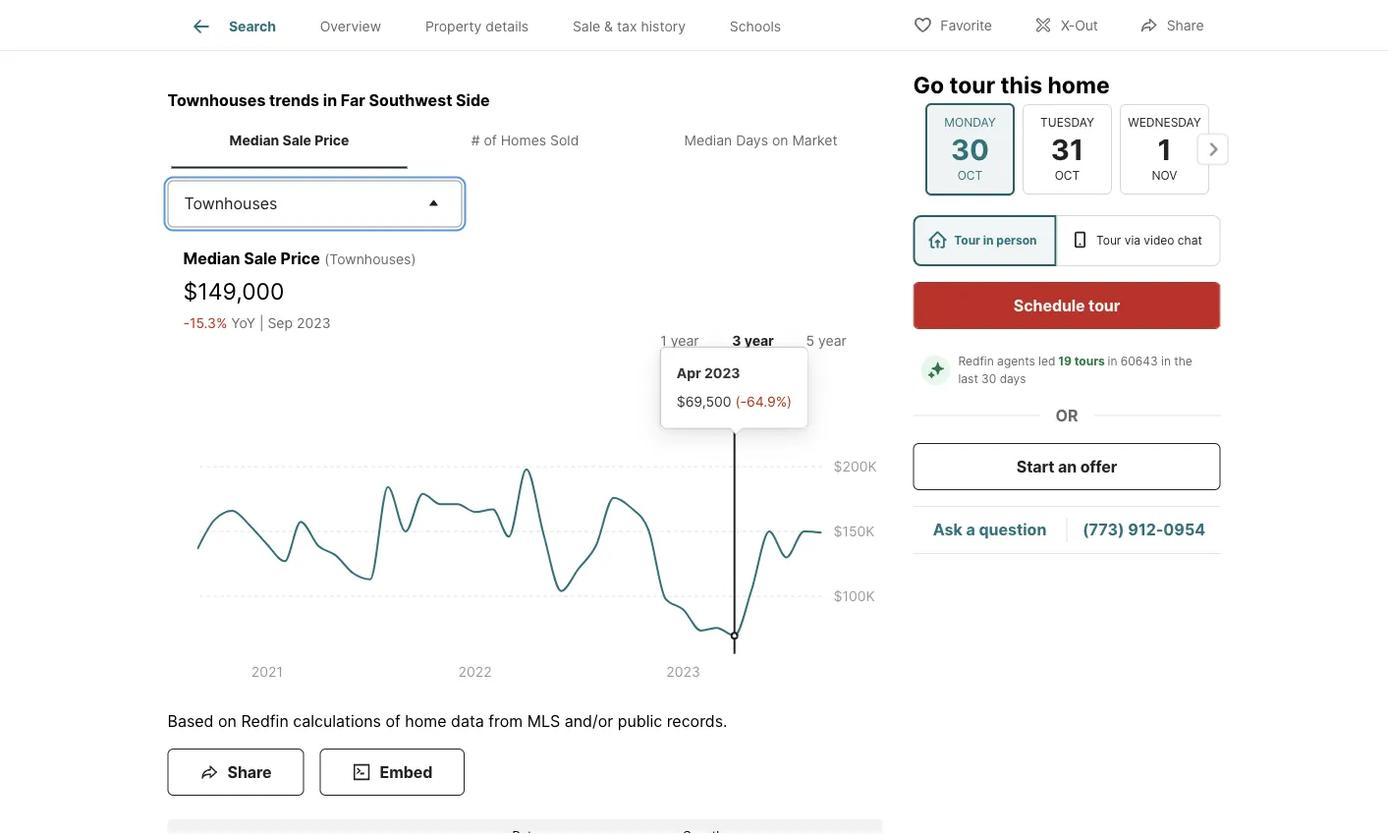 Task type: locate. For each thing, give the bounding box(es) containing it.
tour inside button
[[1089, 296, 1120, 315]]

(townhouses)
[[325, 251, 416, 268]]

1
[[1157, 132, 1171, 166], [661, 332, 667, 349]]

(773) 912-0954
[[1083, 520, 1206, 539]]

tuesday
[[1040, 115, 1094, 129]]

of right the #
[[484, 132, 497, 149]]

ask a question
[[933, 520, 1047, 539]]

&
[[604, 18, 613, 35]]

of up embed button on the bottom
[[386, 712, 401, 731]]

townhouses down median sale price tab
[[184, 194, 278, 213]]

2 vertical spatial tab list
[[639, 313, 867, 369]]

5
[[806, 332, 815, 349]]

side
[[456, 91, 490, 110]]

of
[[484, 132, 497, 149], [386, 712, 401, 731]]

overview tab
[[298, 3, 403, 50]]

1 vertical spatial 30
[[982, 372, 997, 386]]

2 tour from the left
[[1097, 233, 1121, 248]]

year inside tab
[[744, 332, 774, 349]]

x-out
[[1061, 17, 1098, 34]]

0 horizontal spatial share
[[227, 763, 272, 782]]

0 horizontal spatial 1
[[661, 332, 667, 349]]

of inside tab
[[484, 132, 497, 149]]

oct down 31
[[1055, 169, 1080, 183]]

next image
[[1197, 134, 1229, 165]]

1 horizontal spatial share
[[1167, 17, 1204, 34]]

tab list
[[168, 0, 819, 50], [168, 112, 883, 169], [639, 313, 867, 369]]

in left the
[[1161, 354, 1171, 368]]

on right based
[[218, 712, 237, 731]]

5 year tab
[[790, 317, 863, 365]]

sale down 'trends'
[[283, 132, 311, 149]]

$69,500 (-64.9%)
[[677, 394, 792, 410]]

share
[[1167, 17, 1204, 34], [227, 763, 272, 782]]

sale for median sale price (townhouses) $149,000
[[244, 249, 277, 268]]

1 horizontal spatial sale
[[283, 132, 311, 149]]

30
[[951, 132, 989, 166], [982, 372, 997, 386]]

0 horizontal spatial year
[[671, 332, 699, 349]]

tour right schedule
[[1089, 296, 1120, 315]]

0 vertical spatial home
[[1048, 71, 1110, 98]]

townhouses
[[168, 91, 266, 110], [184, 194, 278, 213]]

0 horizontal spatial oct
[[957, 169, 982, 183]]

2023 up $69,500 (-64.9%)
[[705, 365, 740, 382]]

30 right last
[[982, 372, 997, 386]]

tour
[[950, 71, 995, 98], [1089, 296, 1120, 315]]

oct inside tuesday 31 oct
[[1055, 169, 1080, 183]]

median down 'trends'
[[230, 132, 279, 149]]

0 vertical spatial on
[[772, 132, 788, 149]]

2 vertical spatial sale
[[244, 249, 277, 268]]

30 down the monday
[[951, 132, 989, 166]]

1 horizontal spatial year
[[744, 332, 774, 349]]

tour up the monday
[[950, 71, 995, 98]]

0 vertical spatial townhouses
[[168, 91, 266, 110]]

1 vertical spatial tab list
[[168, 112, 883, 169]]

1 horizontal spatial 2023
[[705, 365, 740, 382]]

None button
[[925, 103, 1015, 196], [1022, 104, 1112, 195], [1120, 104, 1209, 195], [925, 103, 1015, 196], [1022, 104, 1112, 195], [1120, 104, 1209, 195]]

1 year from the left
[[671, 332, 699, 349]]

0 vertical spatial sale
[[573, 18, 601, 35]]

price inside median sale price (townhouses) $149,000
[[281, 249, 320, 268]]

0 horizontal spatial home
[[405, 712, 447, 731]]

monday
[[944, 115, 996, 129]]

3
[[732, 332, 741, 349]]

in left person
[[983, 233, 994, 248]]

0 horizontal spatial of
[[386, 712, 401, 731]]

sale inside tab
[[283, 132, 311, 149]]

price up sep
[[281, 249, 320, 268]]

60643
[[1121, 354, 1158, 368]]

year up apr
[[671, 332, 699, 349]]

median left days
[[684, 132, 732, 149]]

0 horizontal spatial sale
[[244, 249, 277, 268]]

0 horizontal spatial tour
[[950, 71, 995, 98]]

list box
[[913, 215, 1221, 266]]

0 vertical spatial share
[[1167, 17, 1204, 34]]

$149,000
[[183, 278, 284, 305]]

price for median sale price
[[315, 132, 349, 149]]

3 year
[[732, 332, 774, 349]]

sale up $149,000
[[244, 249, 277, 268]]

1 inside wednesday 1 nov
[[1157, 132, 1171, 166]]

1 vertical spatial price
[[281, 249, 320, 268]]

(773)
[[1083, 520, 1125, 539]]

2 oct from the left
[[1055, 169, 1080, 183]]

oct down the monday
[[957, 169, 982, 183]]

sale inside tab
[[573, 18, 601, 35]]

schedule tour
[[1014, 296, 1120, 315]]

0 vertical spatial redfin
[[959, 354, 994, 368]]

year right 5 in the top of the page
[[819, 332, 847, 349]]

share button right the out
[[1123, 4, 1221, 45]]

1 horizontal spatial redfin
[[959, 354, 994, 368]]

price down the "townhouses trends in far southwest side"
[[315, 132, 349, 149]]

sale left &
[[573, 18, 601, 35]]

question
[[979, 520, 1047, 539]]

1 horizontal spatial of
[[484, 132, 497, 149]]

share button down based
[[168, 749, 304, 796]]

0 horizontal spatial redfin
[[241, 712, 289, 731]]

oct inside monday 30 oct
[[957, 169, 982, 183]]

property
[[425, 18, 482, 35]]

tour in person option
[[913, 215, 1057, 266]]

start an offer button
[[913, 443, 1221, 490]]

912-
[[1128, 520, 1164, 539]]

2 year from the left
[[744, 332, 774, 349]]

1 horizontal spatial share button
[[1123, 4, 1221, 45]]

0 horizontal spatial 2023
[[297, 315, 331, 331]]

price inside tab
[[315, 132, 349, 149]]

1 up nov
[[1157, 132, 1171, 166]]

30 inside monday 30 oct
[[951, 132, 989, 166]]

search
[[229, 18, 276, 35]]

price
[[315, 132, 349, 149], [281, 249, 320, 268]]

1 vertical spatial townhouses
[[184, 194, 278, 213]]

0 horizontal spatial share button
[[168, 749, 304, 796]]

median days on market tab
[[643, 116, 879, 165]]

1 vertical spatial tour
[[1089, 296, 1120, 315]]

tour for go
[[950, 71, 995, 98]]

1 horizontal spatial 1
[[1157, 132, 1171, 166]]

1 oct from the left
[[957, 169, 982, 183]]

redfin left calculations
[[241, 712, 289, 731]]

share button
[[1123, 4, 1221, 45], [168, 749, 304, 796]]

history
[[641, 18, 686, 35]]

list box containing tour in person
[[913, 215, 1221, 266]]

|
[[259, 315, 264, 331]]

home up tuesday on the right of the page
[[1048, 71, 1110, 98]]

via
[[1125, 233, 1141, 248]]

2 horizontal spatial sale
[[573, 18, 601, 35]]

tour
[[954, 233, 981, 248], [1097, 233, 1121, 248]]

$69,500
[[677, 394, 732, 410]]

1 vertical spatial share button
[[168, 749, 304, 796]]

median for median days on market
[[684, 132, 732, 149]]

median sale price (townhouses) $149,000
[[183, 249, 416, 305]]

offer
[[1081, 457, 1117, 476]]

1 year tab
[[643, 317, 717, 365]]

1 vertical spatial 2023
[[705, 365, 740, 382]]

1 year
[[661, 332, 699, 349]]

2 horizontal spatial year
[[819, 332, 847, 349]]

redfin up last
[[959, 354, 994, 368]]

median days on market
[[684, 132, 838, 149]]

15.3%
[[190, 315, 227, 331]]

0 horizontal spatial tour
[[954, 233, 981, 248]]

schools
[[730, 18, 781, 35]]

tour inside tour via video chat option
[[1097, 233, 1121, 248]]

property details tab
[[403, 3, 551, 50]]

on right days
[[772, 132, 788, 149]]

sale for median sale price
[[283, 132, 311, 149]]

0 vertical spatial of
[[484, 132, 497, 149]]

0 vertical spatial 2023
[[297, 315, 331, 331]]

oct
[[957, 169, 982, 183], [1055, 169, 1080, 183]]

0 vertical spatial tour
[[950, 71, 995, 98]]

1 vertical spatial sale
[[283, 132, 311, 149]]

sale
[[573, 18, 601, 35], [283, 132, 311, 149], [244, 249, 277, 268]]

median up $149,000
[[183, 249, 240, 268]]

year
[[671, 332, 699, 349], [744, 332, 774, 349], [819, 332, 847, 349]]

person
[[997, 233, 1037, 248]]

home
[[1048, 71, 1110, 98], [405, 712, 447, 731]]

home left data
[[405, 712, 447, 731]]

go tour this home
[[913, 71, 1110, 98]]

2023 right sep
[[297, 315, 331, 331]]

redfin agents led 19 tours in 60643
[[959, 354, 1158, 368]]

year right "3"
[[744, 332, 774, 349]]

1 vertical spatial on
[[218, 712, 237, 731]]

1 tour from the left
[[954, 233, 981, 248]]

1 horizontal spatial on
[[772, 132, 788, 149]]

days
[[736, 132, 768, 149]]

1 horizontal spatial tour
[[1089, 296, 1120, 315]]

video
[[1144, 233, 1175, 248]]

in right tours
[[1108, 354, 1118, 368]]

median for median sale price
[[230, 132, 279, 149]]

1 vertical spatial 1
[[661, 332, 667, 349]]

redfin
[[959, 354, 994, 368], [241, 712, 289, 731]]

calculations
[[293, 712, 381, 731]]

tour inside tour in person option
[[954, 233, 981, 248]]

favorite button
[[896, 4, 1009, 45]]

1 left "3"
[[661, 332, 667, 349]]

1 vertical spatial share
[[227, 763, 272, 782]]

townhouses trends in far southwest side
[[168, 91, 490, 110]]

in the last 30 days
[[959, 354, 1196, 386]]

and/or
[[565, 712, 613, 731]]

(773) 912-0954 link
[[1083, 520, 1206, 539]]

median inside median sale price (townhouses) $149,000
[[183, 249, 240, 268]]

apr 2023
[[677, 365, 740, 382]]

records.
[[667, 712, 728, 731]]

1 vertical spatial redfin
[[241, 712, 289, 731]]

tour left via
[[1097, 233, 1121, 248]]

tab list containing search
[[168, 0, 819, 50]]

townhouses down search link on the top left
[[168, 91, 266, 110]]

schedule tour button
[[913, 282, 1221, 329]]

tours
[[1075, 354, 1105, 368]]

0 vertical spatial 30
[[951, 132, 989, 166]]

tour left person
[[954, 233, 981, 248]]

a
[[966, 520, 975, 539]]

carousel group
[[160, 0, 891, 41]]

overview
[[320, 18, 381, 35]]

on
[[772, 132, 788, 149], [218, 712, 237, 731]]

0 vertical spatial price
[[315, 132, 349, 149]]

3 year from the left
[[819, 332, 847, 349]]

1 horizontal spatial tour
[[1097, 233, 1121, 248]]

0 vertical spatial 1
[[1157, 132, 1171, 166]]

1 horizontal spatial oct
[[1055, 169, 1080, 183]]

median
[[230, 132, 279, 149], [684, 132, 732, 149], [183, 249, 240, 268]]

chat
[[1178, 233, 1203, 248]]

sale inside median sale price (townhouses) $149,000
[[244, 249, 277, 268]]

oct for 30
[[957, 169, 982, 183]]

0 vertical spatial tab list
[[168, 0, 819, 50]]



Task type: describe. For each thing, give the bounding box(es) containing it.
(-
[[735, 394, 747, 410]]

5 year
[[806, 332, 847, 349]]

search link
[[190, 15, 276, 38]]

#
[[471, 132, 480, 149]]

-
[[183, 315, 190, 331]]

1 inside tab
[[661, 332, 667, 349]]

an
[[1058, 457, 1077, 476]]

on inside median days on market tab
[[772, 132, 788, 149]]

sale & tax history tab
[[551, 3, 708, 50]]

schedule
[[1014, 296, 1085, 315]]

year for 5 year
[[819, 332, 847, 349]]

tab list containing 1 year
[[639, 313, 867, 369]]

in inside option
[[983, 233, 994, 248]]

30 inside in the last 30 days
[[982, 372, 997, 386]]

the
[[1174, 354, 1193, 368]]

property details
[[425, 18, 529, 35]]

1 horizontal spatial home
[[1048, 71, 1110, 98]]

data
[[451, 712, 484, 731]]

ask a question link
[[933, 520, 1047, 539]]

year for 3 year
[[744, 332, 774, 349]]

days
[[1000, 372, 1026, 386]]

in left far
[[323, 91, 337, 110]]

yoy
[[231, 315, 255, 331]]

favorite
[[941, 17, 992, 34]]

from
[[489, 712, 523, 731]]

based on redfin calculations of home data from mls and/or public records.
[[168, 712, 728, 731]]

tuesday 31 oct
[[1040, 115, 1094, 183]]

3 year tab
[[717, 317, 790, 365]]

trends
[[269, 91, 319, 110]]

apr
[[677, 365, 701, 382]]

0 horizontal spatial on
[[218, 712, 237, 731]]

tour for tour via video chat
[[1097, 233, 1121, 248]]

tour in person
[[954, 233, 1037, 248]]

0954
[[1164, 520, 1206, 539]]

# of homes sold
[[471, 132, 579, 149]]

sold
[[550, 132, 579, 149]]

schools tab
[[708, 3, 803, 50]]

oct for 31
[[1055, 169, 1080, 183]]

based
[[168, 712, 214, 731]]

median sale price tab
[[171, 116, 407, 165]]

market
[[792, 132, 838, 149]]

64.9%)
[[747, 394, 792, 410]]

homes
[[501, 132, 546, 149]]

x-
[[1061, 17, 1075, 34]]

embed
[[380, 763, 433, 782]]

tour for schedule
[[1089, 296, 1120, 315]]

sep
[[268, 315, 293, 331]]

townhouses for townhouses trends in far southwest side
[[168, 91, 266, 110]]

19
[[1058, 354, 1072, 368]]

nov
[[1152, 169, 1177, 183]]

31
[[1051, 132, 1083, 166]]

southwest
[[369, 91, 452, 110]]

tour via video chat option
[[1057, 215, 1221, 266]]

price for median sale price (townhouses) $149,000
[[281, 249, 320, 268]]

townhouses for townhouses
[[184, 194, 278, 213]]

this
[[1001, 71, 1043, 98]]

tour for tour in person
[[954, 233, 981, 248]]

tab list containing median sale price
[[168, 112, 883, 169]]

or
[[1056, 406, 1078, 425]]

sale & tax history
[[573, 18, 686, 35]]

-15.3% yoy | sep 2023
[[183, 315, 331, 331]]

wednesday
[[1128, 115, 1201, 129]]

tour via video chat
[[1097, 233, 1203, 248]]

wednesday 1 nov
[[1128, 115, 1201, 183]]

median for median sale price (townhouses) $149,000
[[183, 249, 240, 268]]

1 vertical spatial of
[[386, 712, 401, 731]]

start
[[1017, 457, 1055, 476]]

x-out button
[[1017, 4, 1115, 45]]

out
[[1075, 17, 1098, 34]]

in inside in the last 30 days
[[1161, 354, 1171, 368]]

# of homes sold tab
[[407, 116, 643, 165]]

go
[[913, 71, 944, 98]]

public
[[618, 712, 662, 731]]

far
[[341, 91, 365, 110]]

0 vertical spatial share button
[[1123, 4, 1221, 45]]

details
[[486, 18, 529, 35]]

mls
[[527, 712, 560, 731]]

monday 30 oct
[[944, 115, 996, 183]]

1 vertical spatial home
[[405, 712, 447, 731]]

median sale price
[[230, 132, 349, 149]]

tax
[[617, 18, 637, 35]]

start an offer
[[1017, 457, 1117, 476]]

agents
[[997, 354, 1035, 368]]

ask
[[933, 520, 963, 539]]

year for 1 year
[[671, 332, 699, 349]]



Task type: vqa. For each thing, say whether or not it's contained in the screenshot.
(773) 912-0954 link
yes



